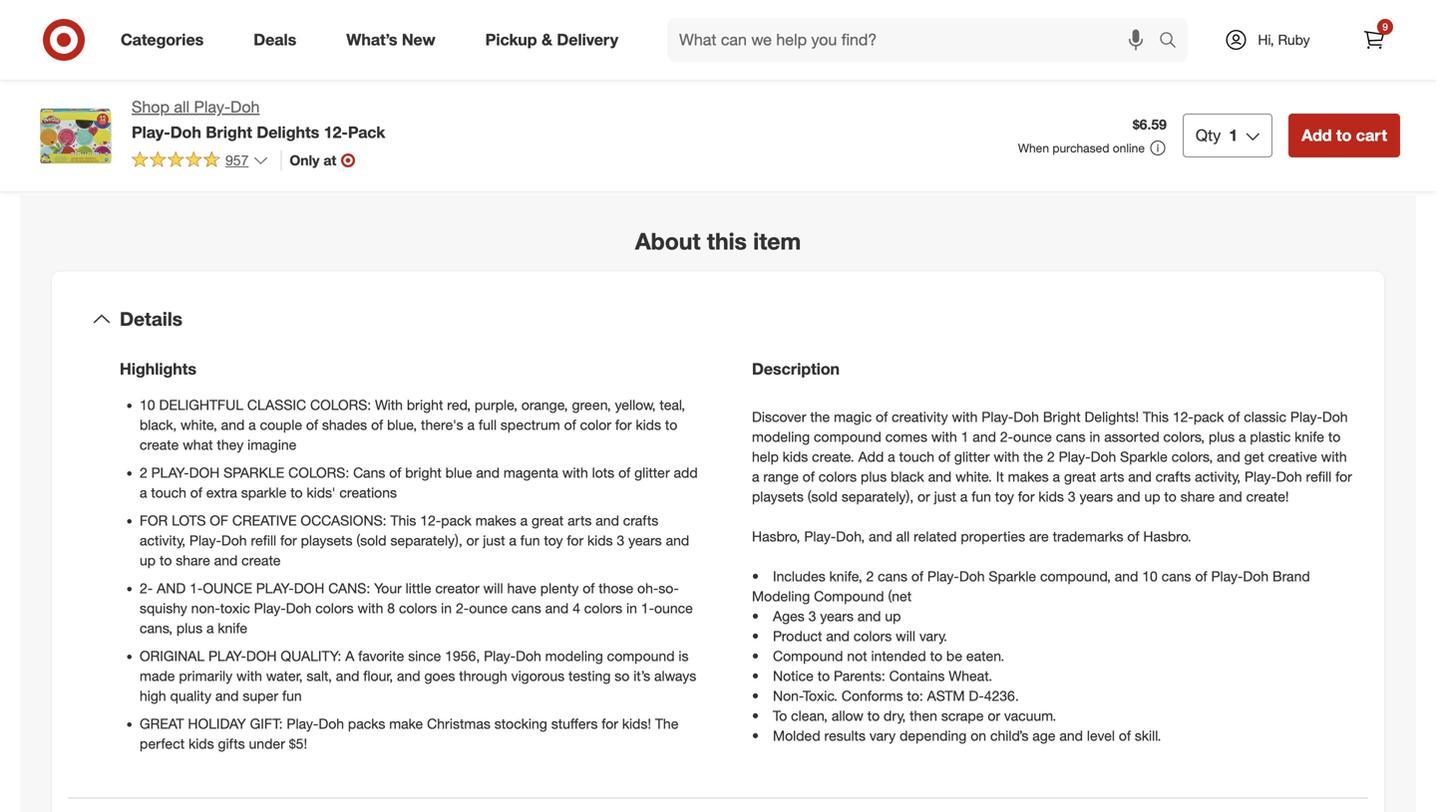 Task type: describe. For each thing, give the bounding box(es) containing it.
blue
[[445, 464, 472, 482]]

wheat.
[[949, 668, 992, 685]]

of left the blue,
[[371, 416, 383, 434]]

magenta
[[504, 464, 558, 482]]

• notice
[[752, 668, 814, 685]]

bright inside 2 play-doh sparkle colors: cans of bright blue and magenta with lots of glitter add a touch of extra sparkle to kids' creations
[[405, 464, 442, 482]]

and inside 2 play-doh sparkle colors: cans of bright blue and magenta with lots of glitter add a touch of extra sparkle to kids' creations
[[476, 464, 500, 482]]

hi, ruby
[[1258, 31, 1310, 48]]

great inside discover the magic of creativity with play-doh bright delights! this 12-pack of classic play-doh modeling compound comes with 1 and 2-ounce cans in assorted colors, plus a plastic knife to help kids create. add a touch of glitter with the 2 play-doh sparkle colors, and get creative with a range of colors plus black and white. it makes a great arts and crafts activity, play-doh refill for playsets (sold separately), or just a fun toy for kids 3 years and up to share and create!
[[1064, 468, 1096, 486]]

details button
[[68, 288, 1368, 351]]

doh down assorted
[[1091, 448, 1116, 466]]

activity, inside discover the magic of creativity with play-doh bright delights! this 12-pack of classic play-doh modeling compound comes with 1 and 2-ounce cans in assorted colors, plus a plastic knife to help kids create. add a touch of glitter with the 2 play-doh sparkle colors, and get creative with a range of colors plus black and white. it makes a great arts and crafts activity, play-doh refill for playsets (sold separately), or just a fun toy for kids 3 years and up to share and create!
[[1195, 468, 1241, 486]]

and up white.
[[973, 428, 996, 446]]

kids inside great holiday gift: play-doh packs make christmas stocking stuffers for kids! the perfect kids gifts under $5!
[[189, 735, 214, 753]]

classic
[[1244, 408, 1287, 426]]

of right 'magic'
[[876, 408, 888, 426]]

ounce
[[203, 580, 252, 597]]

0 vertical spatial colors,
[[1163, 428, 1205, 446]]

and up the trademarks
[[1117, 488, 1140, 506]]

for
[[140, 512, 168, 529]]

12- inside for lots of creative occasions: this 12-pack makes a great arts and crafts activity, play-doh refill for playsets (sold separately), or just a fun toy for kids 3 years and up to share and create
[[420, 512, 441, 529]]

what
[[183, 436, 213, 454]]

play- inside 2- and 1-ounce play-doh cans: your little creator will have plenty of those oh-so- squishy non-toxic play-doh colors with 8 colors in 2-ounce cans and 4 colors in 1-ounce cans, plus a knife
[[256, 580, 294, 597]]

and inside 2- and 1-ounce play-doh cans: your little creator will have plenty of those oh-so- squishy non-toxic play-doh colors with 8 colors in 2-ounce cans and 4 colors in 1-ounce cans, plus a knife
[[545, 600, 569, 617]]

doh left delights!
[[1014, 408, 1039, 426]]

orders
[[874, 19, 914, 37]]

to inside for lots of creative occasions: this 12-pack makes a great arts and crafts activity, play-doh refill for playsets (sold separately), or just a fun toy for kids 3 years and up to share and create
[[160, 552, 172, 569]]

knife inside 2- and 1-ounce play-doh cans: your little creator will have plenty of those oh-so- squishy non-toxic play-doh colors with 8 colors in 2-ounce cans and 4 colors in 1-ounce cans, plus a knife
[[218, 620, 247, 637]]

spectrum
[[501, 416, 560, 434]]

brand
[[1273, 568, 1310, 585]]

of up (net
[[911, 568, 923, 585]]

$5!
[[289, 735, 307, 753]]

add to cart button
[[1289, 114, 1400, 158]]

a up get
[[1239, 428, 1246, 446]]

it
[[996, 468, 1004, 486]]

create inside 10 delightful classic colors: with bright red, purple, orange, green, yellow, teal, black, white, and a couple of shades of blue, there's a full spectrum of color for kids to create what they imagine
[[140, 436, 179, 454]]

details
[[120, 308, 182, 331]]

classic
[[247, 396, 306, 414]]

of right cans on the left of the page
[[389, 464, 401, 482]]

10 inside 10 delightful classic colors: with bright red, purple, orange, green, yellow, teal, black, white, and a couple of shades of blue, there's a full spectrum of color for kids to create what they imagine
[[140, 396, 155, 414]]

9 link
[[1352, 18, 1396, 62]]

teal,
[[660, 396, 685, 414]]

doh left "brand"
[[1243, 568, 1269, 585]]

knife,
[[829, 568, 862, 585]]

delightful
[[159, 396, 243, 414]]

play- down the shop
[[132, 123, 170, 142]]

bright inside discover the magic of creativity with play-doh bright delights! this 12-pack of classic play-doh modeling compound comes with 1 and 2-ounce cans in assorted colors, plus a plastic knife to help kids create. add a touch of glitter with the 2 play-doh sparkle colors, and get creative with a range of colors plus black and white. it makes a great arts and crafts activity, play-doh refill for playsets (sold separately), or just a fun toy for kids 3 years and up to share and create!
[[1043, 408, 1081, 426]]

super
[[243, 687, 278, 705]]

pack inside for lots of creative occasions: this 12-pack makes a great arts and crafts activity, play-doh refill for playsets (sold separately), or just a fun toy for kids 3 years and up to share and create
[[441, 512, 472, 529]]

to down conforms
[[867, 707, 880, 725]]

search button
[[1150, 18, 1198, 66]]

on inside • includes knife, 2 cans of play-doh sparkle compound, and 10 cans of play-doh brand modeling compound (net • ages 3 years and up • product and colors will vary. • compound not intended to be eaten. • notice to parents: contains wheat. • non-toxic. conforms to: astm d-4236. • to clean, allow to dry, then scrape or vacuum. • molded results vary depending on child's age and level of skill.
[[971, 727, 986, 745]]

1 horizontal spatial 2-
[[456, 600, 469, 617]]

0 horizontal spatial ounce
[[469, 600, 508, 617]]

to inside 10 delightful classic colors: with bright red, purple, orange, green, yellow, teal, black, white, and a couple of shades of blue, there's a full spectrum of color for kids to create what they imagine
[[665, 416, 677, 434]]

and up so-
[[666, 532, 689, 549]]

a left full in the bottom of the page
[[467, 416, 475, 434]]

1 horizontal spatial 1-
[[641, 600, 654, 617]]

toxic.
[[803, 687, 838, 705]]

delights!
[[1085, 408, 1139, 426]]

or inside • includes knife, 2 cans of play-doh sparkle compound, and 10 cans of play-doh brand modeling compound (net • ages 3 years and up • product and colors will vary. • compound not intended to be eaten. • notice to parents: contains wheat. • non-toxic. conforms to: astm d-4236. • to clean, allow to dry, then scrape or vacuum. • molded results vary depending on child's age and level of skill.
[[988, 707, 1000, 725]]

will inside 2- and 1-ounce play-doh cans: your little creator will have plenty of those oh-so- squishy non-toxic play-doh colors with 8 colors in 2-ounce cans and 4 colors in 1-ounce cans, plus a knife
[[483, 580, 503, 597]]

activity, inside for lots of creative occasions: this 12-pack makes a great arts and crafts activity, play-doh refill for playsets (sold separately), or just a fun toy for kids 3 years and up to share and create
[[140, 532, 186, 549]]

0 horizontal spatial the
[[810, 408, 830, 426]]

creative
[[232, 512, 297, 529]]

and down a
[[336, 668, 359, 685]]

white,
[[181, 416, 217, 434]]

and down compound
[[858, 608, 881, 625]]

flour,
[[363, 668, 393, 685]]

yellow,
[[615, 396, 656, 414]]

delivery
[[557, 30, 618, 49]]

play- down delights!
[[1059, 448, 1091, 466]]

a down white.
[[960, 488, 968, 506]]

doh down creative
[[1276, 468, 1302, 486]]

quality
[[170, 687, 211, 705]]

1 horizontal spatial ounce
[[654, 600, 693, 617]]

create!
[[1246, 488, 1289, 506]]

4
[[573, 600, 580, 617]]

description
[[752, 359, 840, 379]]

cart
[[1356, 126, 1387, 145]]

of down creativity in the right of the page
[[938, 448, 950, 466]]

for inside 10 delightful classic colors: with bright red, purple, orange, green, yellow, teal, black, white, and a couple of shades of blue, there's a full spectrum of color for kids to create what they imagine
[[615, 416, 632, 434]]

playsets inside discover the magic of creativity with play-doh bright delights! this 12-pack of classic play-doh modeling compound comes with 1 and 2-ounce cans in assorted colors, plus a plastic knife to help kids create. add a touch of glitter with the 2 play-doh sparkle colors, and get creative with a range of colors plus black and white. it makes a great arts and crafts activity, play-doh refill for playsets (sold separately), or just a fun toy for kids 3 years and up to share and create!
[[752, 488, 804, 506]]

3 inside • includes knife, 2 cans of play-doh sparkle compound, and 10 cans of play-doh brand modeling compound (net • ages 3 years and up • product and colors will vary. • compound not intended to be eaten. • notice to parents: contains wheat. • non-toxic. conforms to: astm d-4236. • to clean, allow to dry, then scrape or vacuum. • molded results vary depending on child's age and level of skill.
[[808, 608, 816, 625]]

age
[[1032, 727, 1056, 745]]

a up "have" on the left
[[509, 532, 517, 549]]

2 inside • includes knife, 2 cans of play-doh sparkle compound, and 10 cans of play-doh brand modeling compound (net • ages 3 years and up • product and colors will vary. • compound not intended to be eaten. • notice to parents: contains wheat. • non-toxic. conforms to: astm d-4236. • to clean, allow to dry, then scrape or vacuum. • molded results vary depending on child's age and level of skill.
[[866, 568, 874, 585]]

doh inside 2- and 1-ounce play-doh cans: your little creator will have plenty of those oh-so- squishy non-toxic play-doh colors with 8 colors in 2-ounce cans and 4 colors in 1-ounce cans, plus a knife
[[286, 600, 311, 617]]

fun inside for lots of creative occasions: this 12-pack makes a great arts and crafts activity, play-doh refill for playsets (sold separately), or just a fun toy for kids 3 years and up to share and create
[[520, 532, 540, 549]]

water,
[[266, 668, 303, 685]]

hi,
[[1258, 31, 1274, 48]]

creations
[[339, 484, 397, 502]]

0 horizontal spatial 2-
[[140, 580, 153, 597]]

What can we help you find? suggestions appear below search field
[[667, 18, 1164, 62]]

properties
[[961, 528, 1025, 545]]

doh right classic
[[1322, 408, 1348, 426]]

color
[[580, 416, 611, 434]]

• includes
[[752, 568, 826, 585]]

great holiday gift: play-doh packs make christmas stocking stuffers for kids! the perfect kids gifts under $5!
[[140, 715, 679, 753]]

play- inside original play-doh quality: a favorite since 1956, play-doh modeling compound is made primarily with water, salt, and flour, and goes through vigorous testing so it's always high quality and super fun
[[484, 648, 516, 665]]

cans inside 2- and 1-ounce play-doh cans: your little creator will have plenty of those oh-so- squishy non-toxic play-doh colors with 8 colors in 2-ounce cans and 4 colors in 1-ounce cans, plus a knife
[[512, 600, 541, 617]]

of inside 2- and 1-ounce play-doh cans: your little creator will have plenty of those oh-so- squishy non-toxic play-doh colors with 8 colors in 2-ounce cans and 4 colors in 1-ounce cans, plus a knife
[[583, 580, 595, 597]]

so
[[615, 668, 630, 685]]

and down assorted
[[1128, 468, 1152, 486]]

2- inside discover the magic of creativity with play-doh bright delights! this 12-pack of classic play-doh modeling compound comes with 1 and 2-ounce cans in assorted colors, plus a plastic knife to help kids create. add a touch of glitter with the 2 play-doh sparkle colors, and get creative with a range of colors plus black and white. it makes a great arts and crafts activity, play-doh refill for playsets (sold separately), or just a fun toy for kids 3 years and up to share and create!
[[1000, 428, 1013, 446]]

orange,
[[521, 396, 568, 414]]

share inside discover the magic of creativity with play-doh bright delights! this 12-pack of classic play-doh modeling compound comes with 1 and 2-ounce cans in assorted colors, plus a plastic knife to help kids create. add a touch of glitter with the 2 play-doh sparkle colors, and get creative with a range of colors plus black and white. it makes a great arts and crafts activity, play-doh refill for playsets (sold separately), or just a fun toy for kids 3 years and up to share and create!
[[1181, 488, 1215, 506]]

sparkle inside • includes knife, 2 cans of play-doh sparkle compound, and 10 cans of play-doh brand modeling compound (net • ages 3 years and up • product and colors will vary. • compound not intended to be eaten. • notice to parents: contains wheat. • non-toxic. conforms to: astm d-4236. • to clean, allow to dry, then scrape or vacuum. • molded results vary depending on child's age and level of skill.
[[989, 568, 1036, 585]]

colors down cans:
[[315, 600, 354, 617]]

$100
[[949, 19, 979, 37]]

christmas
[[427, 715, 491, 733]]

touch inside 2 play-doh sparkle colors: cans of bright blue and magenta with lots of glitter add a touch of extra sparkle to kids' creations
[[151, 484, 186, 502]]

and down primarily
[[215, 687, 239, 705]]

years inside for lots of creative occasions: this 12-pack makes a great arts and crafts activity, play-doh refill for playsets (sold separately), or just a fun toy for kids 3 years and up to share and create
[[628, 532, 662, 549]]

crafts inside for lots of creative occasions: this 12-pack makes a great arts and crafts activity, play-doh refill for playsets (sold separately), or just a fun toy for kids 3 years and up to share and create
[[623, 512, 658, 529]]

intended
[[871, 648, 926, 665]]

with right creativity in the right of the page
[[952, 408, 978, 426]]

add inside button
[[1302, 126, 1332, 145]]

0 vertical spatial 1
[[1229, 126, 1238, 145]]

• compound
[[752, 648, 843, 665]]

photo
[[559, 50, 600, 70]]

vigorous
[[511, 668, 565, 685]]

1 vertical spatial the
[[1023, 448, 1043, 466]]

of left 'hasbro.' at the right bottom of page
[[1127, 528, 1139, 545]]

just inside discover the magic of creativity with play-doh bright delights! this 12-pack of classic play-doh modeling compound comes with 1 and 2-ounce cans in assorted colors, plus a plastic knife to help kids create. add a touch of glitter with the 2 play-doh sparkle colors, and get creative with a range of colors plus black and white. it makes a great arts and crafts activity, play-doh refill for playsets (sold separately), or just a fun toy for kids 3 years and up to share and create!
[[934, 488, 956, 506]]

doh down hasbro, play-doh, and all related properties are trademarks of hasbro.
[[959, 568, 985, 585]]

white.
[[956, 468, 992, 486]]

and up not
[[826, 628, 850, 645]]

a down comes
[[888, 448, 895, 466]]

all inside shop all play-doh play-doh bright delights 12-pack
[[174, 97, 190, 117]]

what's
[[346, 30, 397, 49]]

play- up it
[[982, 408, 1014, 426]]

a down magenta
[[520, 512, 528, 529]]

lots
[[172, 512, 206, 529]]

a right it
[[1053, 468, 1060, 486]]

to inside 2 play-doh sparkle colors: cans of bright blue and magenta with lots of glitter add a touch of extra sparkle to kids' creations
[[290, 484, 303, 502]]

cans up (net
[[878, 568, 908, 585]]

with right creative
[[1321, 448, 1347, 466]]

and down since
[[397, 668, 420, 685]]

always
[[654, 668, 696, 685]]

up inside discover the magic of creativity with play-doh bright delights! this 12-pack of classic play-doh modeling compound comes with 1 and 2-ounce cans in assorted colors, plus a plastic knife to help kids create. add a touch of glitter with the 2 play-doh sparkle colors, and get creative with a range of colors plus black and white. it makes a great arts and crafts activity, play-doh refill for playsets (sold separately), or just a fun toy for kids 3 years and up to share and create!
[[1144, 488, 1160, 506]]

• ages
[[752, 608, 805, 625]]

play- up 957 link
[[194, 97, 230, 117]]

• non-
[[752, 687, 803, 705]]

of right 'lots' in the left bottom of the page
[[618, 464, 630, 482]]

(sold inside for lots of creative occasions: this 12-pack makes a great arts and crafts activity, play-doh refill for playsets (sold separately), or just a fun toy for kids 3 years and up to share and create
[[356, 532, 387, 549]]

1 vertical spatial all
[[896, 528, 910, 545]]

then
[[910, 707, 937, 725]]

add to cart
[[1302, 126, 1387, 145]]

be
[[946, 648, 962, 665]]

0 vertical spatial plus
[[1209, 428, 1235, 446]]

of right range
[[803, 468, 815, 486]]

since
[[408, 648, 441, 665]]

to up 'hasbro.' at the right bottom of page
[[1164, 488, 1177, 506]]

qty 1
[[1196, 126, 1238, 145]]

of left skill.
[[1119, 727, 1131, 745]]

play- down get
[[1245, 468, 1277, 486]]

eaten.
[[966, 648, 1005, 665]]

of left "brand"
[[1195, 568, 1207, 585]]

image of play-doh bright delights 12-pack image
[[36, 96, 116, 176]]

and left create!
[[1219, 488, 1242, 506]]

doh inside for lots of creative occasions: this 12-pack makes a great arts and crafts activity, play-doh refill for playsets (sold separately), or just a fun toy for kids 3 years and up to share and create
[[221, 532, 247, 549]]

colors down those
[[584, 600, 622, 617]]

gifts
[[218, 735, 245, 753]]

makes inside for lots of creative occasions: this 12-pack makes a great arts and crafts activity, play-doh refill for playsets (sold separately), or just a fun toy for kids 3 years and up to share and create
[[475, 512, 516, 529]]

favorite
[[358, 648, 404, 665]]

skill.
[[1135, 727, 1161, 745]]

squishy
[[140, 600, 187, 617]]

kids up are at the right of the page
[[1039, 488, 1064, 506]]

green,
[[572, 396, 611, 414]]

doh up 957 link
[[170, 123, 201, 142]]

a down help
[[752, 468, 759, 486]]

10 delightful classic colors: with bright red, purple, orange, green, yellow, teal, black, white, and a couple of shades of blue, there's a full spectrum of color for kids to create what they imagine
[[140, 396, 685, 454]]

to right "plastic"
[[1328, 428, 1341, 446]]

compound inside discover the magic of creativity with play-doh bright delights! this 12-pack of classic play-doh modeling compound comes with 1 and 2-ounce cans in assorted colors, plus a plastic knife to help kids create. add a touch of glitter with the 2 play-doh sparkle colors, and get creative with a range of colors plus black and white. it makes a great arts and crafts activity, play-doh refill for playsets (sold separately), or just a fun toy for kids 3 years and up to share and create!
[[814, 428, 881, 446]]

sponsored
[[1341, 143, 1400, 158]]

cans inside discover the magic of creativity with play-doh bright delights! this 12-pack of classic play-doh modeling compound comes with 1 and 2-ounce cans in assorted colors, plus a plastic knife to help kids create. add a touch of glitter with the 2 play-doh sparkle colors, and get creative with a range of colors plus black and white. it makes a great arts and crafts activity, play-doh refill for playsets (sold separately), or just a fun toy for kids 3 years and up to share and create!
[[1056, 428, 1086, 446]]

$6.59
[[1133, 116, 1167, 133]]

great inside for lots of creative occasions: this 12-pack makes a great arts and crafts activity, play-doh refill for playsets (sold separately), or just a fun toy for kids 3 years and up to share and create
[[532, 512, 564, 529]]

colors inside discover the magic of creativity with play-doh bright delights! this 12-pack of classic play-doh modeling compound comes with 1 and 2-ounce cans in assorted colors, plus a plastic knife to help kids create. add a touch of glitter with the 2 play-doh sparkle colors, and get creative with a range of colors plus black and white. it makes a great arts and crafts activity, play-doh refill for playsets (sold separately), or just a fun toy for kids 3 years and up to share and create!
[[819, 468, 857, 486]]

play- right hasbro,
[[804, 528, 836, 545]]

discover
[[752, 408, 806, 426]]

of left classic
[[1228, 408, 1240, 426]]

1 horizontal spatial with
[[782, 19, 810, 37]]

comes
[[885, 428, 927, 446]]

1 vertical spatial plus
[[861, 468, 887, 486]]

compound,
[[1040, 568, 1111, 585]]

and inside 10 delightful classic colors: with bright red, purple, orange, green, yellow, teal, black, white, and a couple of shades of blue, there's a full spectrum of color for kids to create what they imagine
[[221, 416, 245, 434]]

discover the magic of creativity with play-doh bright delights! this 12-pack of classic play-doh modeling compound comes with 1 and 2-ounce cans in assorted colors, plus a plastic knife to help kids create. add a touch of glitter with the 2 play-doh sparkle colors, and get creative with a range of colors plus black and white. it makes a great arts and crafts activity, play-doh refill for playsets (sold separately), or just a fun toy for kids 3 years and up to share and create!
[[752, 408, 1352, 506]]

image gallery element
[[36, 0, 694, 185]]

to left the be
[[930, 648, 942, 665]]

or inside for lots of creative occasions: this 12-pack makes a great arts and crafts activity, play-doh refill for playsets (sold separately), or just a fun toy for kids 3 years and up to share and create
[[466, 532, 479, 549]]

doh for sparkle
[[189, 464, 220, 482]]

1 inside discover the magic of creativity with play-doh bright delights! this 12-pack of classic play-doh modeling compound comes with 1 and 2-ounce cans in assorted colors, plus a plastic knife to help kids create. add a touch of glitter with the 2 play-doh sparkle colors, and get creative with a range of colors plus black and white. it makes a great arts and crafts activity, play-doh refill for playsets (sold separately), or just a fun toy for kids 3 years and up to share and create!
[[961, 428, 969, 446]]

kids inside 10 delightful classic colors: with bright red, purple, orange, green, yellow, teal, black, white, and a couple of shades of blue, there's a full spectrum of color for kids to create what they imagine
[[636, 416, 661, 434]]

lots
[[592, 464, 615, 482]]

hasbro.
[[1143, 528, 1192, 545]]

this inside for lots of creative occasions: this 12-pack makes a great arts and crafts activity, play-doh refill for playsets (sold separately), or just a fun toy for kids 3 years and up to share and create
[[390, 512, 416, 529]]

imagine
[[247, 436, 296, 454]]

and right "doh,"
[[869, 528, 892, 545]]

separately), inside discover the magic of creativity with play-doh bright delights! this 12-pack of classic play-doh modeling compound comes with 1 and 2-ounce cans in assorted colors, plus a plastic knife to help kids create. add a touch of glitter with the 2 play-doh sparkle colors, and get creative with a range of colors plus black and white. it makes a great arts and crafts activity, play-doh refill for playsets (sold separately), or just a fun toy for kids 3 years and up to share and create!
[[842, 488, 914, 506]]

pickup & delivery
[[485, 30, 618, 49]]

of
[[210, 512, 228, 529]]

or inside discover the magic of creativity with play-doh bright delights! this 12-pack of classic play-doh modeling compound comes with 1 and 2-ounce cans in assorted colors, plus a plastic knife to help kids create. add a touch of glitter with the 2 play-doh sparkle colors, and get creative with a range of colors plus black and white. it makes a great arts and crafts activity, play-doh refill for playsets (sold separately), or just a fun toy for kids 3 years and up to share and create!
[[918, 488, 930, 506]]

about
[[635, 227, 701, 255]]

colors down little
[[399, 600, 437, 617]]

fun inside discover the magic of creativity with play-doh bright delights! this 12-pack of classic play-doh modeling compound comes with 1 and 2-ounce cans in assorted colors, plus a plastic knife to help kids create. add a touch of glitter with the 2 play-doh sparkle colors, and get creative with a range of colors plus black and white. it makes a great arts and crafts activity, play-doh refill for playsets (sold separately), or just a fun toy for kids 3 years and up to share and create!
[[972, 488, 991, 506]]

astm
[[927, 687, 965, 705]]

arts inside for lots of creative occasions: this 12-pack makes a great arts and crafts activity, play-doh refill for playsets (sold separately), or just a fun toy for kids 3 years and up to share and create
[[568, 512, 592, 529]]

salt,
[[307, 668, 332, 685]]

1 vertical spatial colors,
[[1172, 448, 1213, 466]]

for inside great holiday gift: play-doh packs make christmas stocking stuffers for kids! the perfect kids gifts under $5!
[[602, 715, 618, 733]]

black,
[[140, 416, 177, 434]]

play- down related on the bottom of page
[[927, 568, 959, 585]]



Task type: vqa. For each thing, say whether or not it's contained in the screenshot.
San
no



Task type: locate. For each thing, give the bounding box(es) containing it.
qty
[[1196, 126, 1221, 145]]

share
[[1181, 488, 1215, 506], [176, 552, 210, 569]]

with affirm on orders over $100
[[782, 19, 979, 37]]

on
[[854, 19, 870, 37], [971, 727, 986, 745]]

1 vertical spatial separately),
[[390, 532, 462, 549]]

3
[[1068, 488, 1076, 506], [617, 532, 625, 549], [808, 608, 816, 625]]

1 horizontal spatial years
[[820, 608, 854, 625]]

1 horizontal spatial plus
[[861, 468, 887, 486]]

of left color
[[564, 416, 576, 434]]

0 vertical spatial the
[[810, 408, 830, 426]]

of left those
[[583, 580, 595, 597]]

fun
[[972, 488, 991, 506], [520, 532, 540, 549], [282, 687, 302, 705]]

2 horizontal spatial fun
[[972, 488, 991, 506]]

and right age
[[1059, 727, 1083, 745]]

0 horizontal spatial years
[[628, 532, 662, 549]]

0 horizontal spatial makes
[[475, 512, 516, 529]]

assorted
[[1104, 428, 1159, 446]]

colors
[[819, 468, 857, 486], [315, 600, 354, 617], [399, 600, 437, 617], [584, 600, 622, 617], [854, 628, 892, 645]]

add right the create.
[[858, 448, 884, 466]]

0 horizontal spatial will
[[483, 580, 503, 597]]

play-
[[194, 97, 230, 117], [132, 123, 170, 142], [982, 408, 1014, 426], [1290, 408, 1322, 426], [1059, 448, 1091, 466], [1245, 468, 1277, 486], [804, 528, 836, 545], [189, 532, 221, 549], [927, 568, 959, 585], [1211, 568, 1243, 585], [254, 600, 286, 617], [484, 648, 516, 665], [287, 715, 319, 733]]

cans
[[1056, 428, 1086, 446], [878, 568, 908, 585], [1162, 568, 1191, 585], [512, 600, 541, 617]]

refill inside discover the magic of creativity with play-doh bright delights! this 12-pack of classic play-doh modeling compound comes with 1 and 2-ounce cans in assorted colors, plus a plastic knife to help kids create. add a touch of glitter with the 2 play-doh sparkle colors, and get creative with a range of colors plus black and white. it makes a great arts and crafts activity, play-doh refill for playsets (sold separately), or just a fun toy for kids 3 years and up to share and create!
[[1306, 468, 1332, 486]]

modeling down discover
[[752, 428, 810, 446]]

plus
[[1209, 428, 1235, 446], [861, 468, 887, 486], [176, 620, 203, 637]]

0 horizontal spatial compound
[[607, 648, 675, 665]]

play- inside for lots of creative occasions: this 12-pack makes a great arts and crafts activity, play-doh refill for playsets (sold separately), or just a fun toy for kids 3 years and up to share and create
[[189, 532, 221, 549]]

0 vertical spatial 1-
[[190, 580, 203, 597]]

with up it
[[994, 448, 1020, 466]]

glitter inside 2 play-doh sparkle colors: cans of bright blue and magenta with lots of glitter add a touch of extra sparkle to kids' creations
[[634, 464, 670, 482]]

to left kids'
[[290, 484, 303, 502]]

or down the 4236.
[[988, 707, 1000, 725]]

sparkle
[[223, 464, 284, 482]]

trademarks
[[1053, 528, 1123, 545]]

new
[[402, 30, 435, 49]]

touch up for in the left bottom of the page
[[151, 484, 186, 502]]

1 vertical spatial add
[[858, 448, 884, 466]]

to left 'cart'
[[1336, 126, 1352, 145]]

of left extra
[[190, 484, 202, 502]]

0 vertical spatial or
[[918, 488, 930, 506]]

toy inside for lots of creative occasions: this 12-pack makes a great arts and crafts activity, play-doh refill for playsets (sold separately), or just a fun toy for kids 3 years and up to share and create
[[544, 532, 563, 549]]

ounce inside discover the magic of creativity with play-doh bright delights! this 12-pack of classic play-doh modeling compound comes with 1 and 2-ounce cans in assorted colors, plus a plastic knife to help kids create. add a touch of glitter with the 2 play-doh sparkle colors, and get creative with a range of colors plus black and white. it makes a great arts and crafts activity, play-doh refill for playsets (sold separately), or just a fun toy for kids 3 years and up to share and create!
[[1013, 428, 1052, 446]]

1 horizontal spatial bright
[[1043, 408, 1081, 426]]

bright
[[206, 123, 252, 142], [1043, 408, 1081, 426]]

12- right delights!
[[1173, 408, 1194, 426]]

sparkle
[[241, 484, 287, 502]]

2 horizontal spatial 3
[[1068, 488, 1076, 506]]

a inside 2- and 1-ounce play-doh cans: your little creator will have plenty of those oh-so- squishy non-toxic play-doh colors with 8 colors in 2-ounce cans and 4 colors in 1-ounce cans, plus a knife
[[206, 620, 214, 637]]

glitter inside discover the magic of creativity with play-doh bright delights! this 12-pack of classic play-doh modeling compound comes with 1 and 2-ounce cans in assorted colors, plus a plastic knife to help kids create. add a touch of glitter with the 2 play-doh sparkle colors, and get creative with a range of colors plus black and white. it makes a great arts and crafts activity, play-doh refill for playsets (sold separately), or just a fun toy for kids 3 years and up to share and create!
[[954, 448, 990, 466]]

1 horizontal spatial the
[[1023, 448, 1043, 466]]

2 horizontal spatial years
[[1080, 488, 1113, 506]]

&
[[542, 30, 552, 49]]

1 vertical spatial 1
[[961, 428, 969, 446]]

2 inside 2 play-doh sparkle colors: cans of bright blue and magenta with lots of glitter add a touch of extra sparkle to kids' creations
[[140, 464, 147, 482]]

just down magenta
[[483, 532, 505, 549]]

this up assorted
[[1143, 408, 1169, 426]]

create inside for lots of creative occasions: this 12-pack makes a great arts and crafts activity, play-doh refill for playsets (sold separately), or just a fun toy for kids 3 years and up to share and create
[[242, 552, 281, 569]]

12- down 2 play-doh sparkle colors: cans of bright blue and magenta with lots of glitter add a touch of extra sparkle to kids' creations at the left bottom of page
[[420, 512, 441, 529]]

just down white.
[[934, 488, 956, 506]]

0 horizontal spatial add
[[858, 448, 884, 466]]

sparkle inside discover the magic of creativity with play-doh bright delights! this 12-pack of classic play-doh modeling compound comes with 1 and 2-ounce cans in assorted colors, plus a plastic knife to help kids create. add a touch of glitter with the 2 play-doh sparkle colors, and get creative with a range of colors plus black and white. it makes a great arts and crafts activity, play-doh refill for playsets (sold separately), or just a fun toy for kids 3 years and up to share and create!
[[1120, 448, 1168, 466]]

share up and
[[176, 552, 210, 569]]

in
[[1090, 428, 1100, 446], [441, 600, 452, 617], [626, 600, 637, 617]]

8
[[387, 600, 395, 617]]

up inside • includes knife, 2 cans of play-doh sparkle compound, and 10 cans of play-doh brand modeling compound (net • ages 3 years and up • product and colors will vary. • compound not intended to be eaten. • notice to parents: contains wheat. • non-toxic. conforms to: astm d-4236. • to clean, allow to dry, then scrape or vacuum. • molded results vary depending on child's age and level of skill.
[[885, 608, 901, 625]]

0 vertical spatial arts
[[1100, 468, 1124, 486]]

cans
[[353, 464, 385, 482]]

and right compound,
[[1115, 568, 1138, 585]]

years up the trademarks
[[1080, 488, 1113, 506]]

with left 8
[[357, 600, 383, 617]]

1 vertical spatial play-
[[256, 580, 294, 597]]

1 vertical spatial refill
[[251, 532, 276, 549]]

3 inside discover the magic of creativity with play-doh bright delights! this 12-pack of classic play-doh modeling compound comes with 1 and 2-ounce cans in assorted colors, plus a plastic knife to help kids create. add a touch of glitter with the 2 play-doh sparkle colors, and get creative with a range of colors plus black and white. it makes a great arts and crafts activity, play-doh refill for playsets (sold separately), or just a fun toy for kids 3 years and up to share and create!
[[1068, 488, 1076, 506]]

years inside • includes knife, 2 cans of play-doh sparkle compound, and 10 cans of play-doh brand modeling compound (net • ages 3 years and up • product and colors will vary. • compound not intended to be eaten. • notice to parents: contains wheat. • non-toxic. conforms to: astm d-4236. • to clean, allow to dry, then scrape or vacuum. • molded results vary depending on child's age and level of skill.
[[820, 608, 854, 625]]

and up ounce
[[214, 552, 238, 569]]

1 vertical spatial compound
[[607, 648, 675, 665]]

play- inside 2- and 1-ounce play-doh cans: your little creator will have plenty of those oh-so- squishy non-toxic play-doh colors with 8 colors in 2-ounce cans and 4 colors in 1-ounce cans, plus a knife
[[254, 600, 286, 617]]

colors: inside 10 delightful classic colors: with bright red, purple, orange, green, yellow, teal, black, white, and a couple of shades of blue, there's a full spectrum of color for kids to create what they imagine
[[310, 396, 371, 414]]

doh
[[230, 97, 260, 117], [170, 123, 201, 142], [1014, 408, 1039, 426], [1322, 408, 1348, 426], [1091, 448, 1116, 466], [1276, 468, 1302, 486], [221, 532, 247, 549], [959, 568, 985, 585], [1243, 568, 1269, 585], [286, 600, 311, 617], [516, 648, 541, 665], [319, 715, 344, 733]]

under
[[249, 735, 285, 753]]

colors inside • includes knife, 2 cans of play-doh sparkle compound, and 10 cans of play-doh brand modeling compound (net • ages 3 years and up • product and colors will vary. • compound not intended to be eaten. • notice to parents: contains wheat. • non-toxic. conforms to: astm d-4236. • to clean, allow to dry, then scrape or vacuum. • molded results vary depending on child's age and level of skill.
[[854, 628, 892, 645]]

play- for quality:
[[208, 648, 246, 665]]

1 up white.
[[961, 428, 969, 446]]

testing
[[568, 668, 611, 685]]

at
[[323, 151, 336, 169]]

original
[[140, 648, 205, 665]]

perfect
[[140, 735, 185, 753]]

to up and
[[160, 552, 172, 569]]

refill inside for lots of creative occasions: this 12-pack makes a great arts and crafts activity, play-doh refill for playsets (sold separately), or just a fun toy for kids 3 years and up to share and create
[[251, 532, 276, 549]]

0 horizontal spatial modeling
[[545, 648, 603, 665]]

separately), inside for lots of creative occasions: this 12-pack makes a great arts and crafts activity, play-doh refill for playsets (sold separately), or just a fun toy for kids 3 years and up to share and create
[[390, 532, 462, 549]]

contains
[[889, 668, 945, 685]]

0 vertical spatial sparkle
[[1120, 448, 1168, 466]]

highlights
[[120, 359, 196, 379]]

2 vertical spatial 2-
[[456, 600, 469, 617]]

play- for sparkle
[[151, 464, 189, 482]]

help
[[752, 448, 779, 466]]

arts up plenty
[[568, 512, 592, 529]]

and
[[157, 580, 186, 597]]

0 horizontal spatial (sold
[[356, 532, 387, 549]]

kids down holiday
[[189, 735, 214, 753]]

0 vertical spatial refill
[[1306, 468, 1332, 486]]

1 horizontal spatial crafts
[[1156, 468, 1191, 486]]

with inside 2 play-doh sparkle colors: cans of bright blue and magenta with lots of glitter add a touch of extra sparkle to kids' creations
[[562, 464, 588, 482]]

to up toxic.
[[818, 668, 830, 685]]

kids up range
[[783, 448, 808, 466]]

in inside discover the magic of creativity with play-doh bright delights! this 12-pack of classic play-doh modeling compound comes with 1 and 2-ounce cans in assorted colors, plus a plastic knife to help kids create. add a touch of glitter with the 2 play-doh sparkle colors, and get creative with a range of colors plus black and white. it makes a great arts and crafts activity, play-doh refill for playsets (sold separately), or just a fun toy for kids 3 years and up to share and create!
[[1090, 428, 1100, 446]]

1 horizontal spatial (sold
[[808, 488, 838, 506]]

modeling inside original play-doh quality: a favorite since 1956, play-doh modeling compound is made primarily with water, salt, and flour, and goes through vigorous testing so it's always high quality and super fun
[[545, 648, 603, 665]]

0 vertical spatial bright
[[206, 123, 252, 142]]

creativity
[[892, 408, 948, 426]]

play- up "plastic"
[[1290, 408, 1322, 426]]

0 vertical spatial crafts
[[1156, 468, 1191, 486]]

modeling
[[752, 428, 810, 446], [545, 648, 603, 665]]

fun inside original play-doh quality: a favorite since 1956, play-doh modeling compound is made primarily with water, salt, and flour, and goes through vigorous testing so it's always high quality and super fun
[[282, 687, 302, 705]]

doh inside 2 play-doh sparkle colors: cans of bright blue and magenta with lots of glitter add a touch of extra sparkle to kids' creations
[[189, 464, 220, 482]]

creator
[[435, 580, 479, 597]]

it's
[[633, 668, 650, 685]]

ounce left assorted
[[1013, 428, 1052, 446]]

0 horizontal spatial up
[[140, 552, 156, 569]]

0 horizontal spatial bright
[[206, 123, 252, 142]]

categories link
[[104, 18, 229, 62]]

all left related on the bottom of page
[[896, 528, 910, 545]]

12- inside shop all play-doh play-doh bright delights 12-pack
[[324, 123, 348, 142]]

have
[[507, 580, 536, 597]]

red,
[[447, 396, 471, 414]]

scrape
[[941, 707, 984, 725]]

1 horizontal spatial touch
[[899, 448, 934, 466]]

1 right qty
[[1229, 126, 1238, 145]]

with down creativity in the right of the page
[[931, 428, 957, 446]]

shop all play-doh play-doh bright delights 12-pack
[[132, 97, 385, 142]]

arts inside discover the magic of creativity with play-doh bright delights! this 12-pack of classic play-doh modeling compound comes with 1 and 2-ounce cans in assorted colors, plus a plastic knife to help kids create. add a touch of glitter with the 2 play-doh sparkle colors, and get creative with a range of colors plus black and white. it makes a great arts and crafts activity, play-doh refill for playsets (sold separately), or just a fun toy for kids 3 years and up to share and create!
[[1100, 468, 1124, 486]]

0 vertical spatial play-
[[151, 464, 189, 482]]

1 vertical spatial 3
[[617, 532, 625, 549]]

3 up those
[[617, 532, 625, 549]]

doh inside 2- and 1-ounce play-doh cans: your little creator will have plenty of those oh-so- squishy non-toxic play-doh colors with 8 colors in 2-ounce cans and 4 colors in 1-ounce cans, plus a knife
[[294, 580, 324, 597]]

couple
[[260, 416, 302, 434]]

fun down white.
[[972, 488, 991, 506]]

modeling inside discover the magic of creativity with play-doh bright delights! this 12-pack of classic play-doh modeling compound comes with 1 and 2-ounce cans in assorted colors, plus a plastic knife to help kids create. add a touch of glitter with the 2 play-doh sparkle colors, and get creative with a range of colors plus black and white. it makes a great arts and crafts activity, play-doh refill for playsets (sold separately), or just a fun toy for kids 3 years and up to share and create!
[[752, 428, 810, 446]]

knife inside discover the magic of creativity with play-doh bright delights! this 12-pack of classic play-doh modeling compound comes with 1 and 2-ounce cans in assorted colors, plus a plastic knife to help kids create. add a touch of glitter with the 2 play-doh sparkle colors, and get creative with a range of colors plus black and white. it makes a great arts and crafts activity, play-doh refill for playsets (sold separately), or just a fun toy for kids 3 years and up to share and create!
[[1295, 428, 1324, 446]]

packs
[[348, 715, 385, 733]]

kids inside for lots of creative occasions: this 12-pack makes a great arts and crafts activity, play-doh refill for playsets (sold separately), or just a fun toy for kids 3 years and up to share and create
[[587, 532, 613, 549]]

1 horizontal spatial doh
[[246, 648, 277, 665]]

2 horizontal spatial 2
[[1047, 448, 1055, 466]]

1 horizontal spatial all
[[896, 528, 910, 545]]

play- up $5!
[[287, 715, 319, 733]]

kids
[[636, 416, 661, 434], [783, 448, 808, 466], [1039, 488, 1064, 506], [587, 532, 613, 549], [189, 735, 214, 753]]

a down non-
[[206, 620, 214, 637]]

makes right it
[[1008, 468, 1049, 486]]

3 up • product
[[808, 608, 816, 625]]

with inside 2- and 1-ounce play-doh cans: your little creator will have plenty of those oh-so- squishy non-toxic play-doh colors with 8 colors in 2-ounce cans and 4 colors in 1-ounce cans, plus a knife
[[357, 600, 383, 617]]

play- inside original play-doh quality: a favorite since 1956, play-doh modeling compound is made primarily with water, salt, and flour, and goes through vigorous testing so it's always high quality and super fun
[[208, 648, 246, 665]]

years inside discover the magic of creativity with play-doh bright delights! this 12-pack of classic play-doh modeling compound comes with 1 and 2-ounce cans in assorted colors, plus a plastic knife to help kids create. add a touch of glitter with the 2 play-doh sparkle colors, and get creative with a range of colors plus black and white. it makes a great arts and crafts activity, play-doh refill for playsets (sold separately), or just a fun toy for kids 3 years and up to share and create!
[[1080, 488, 1113, 506]]

modeling
[[752, 588, 810, 605]]

extra
[[206, 484, 237, 502]]

957
[[225, 151, 249, 169]]

0 vertical spatial 2-
[[1000, 428, 1013, 446]]

doh inside original play-doh quality: a favorite since 1956, play-doh modeling compound is made primarily with water, salt, and flour, and goes through vigorous testing so it's always high quality and super fun
[[516, 648, 541, 665]]

play-doh bright delights 12-pack, 5 of 6 image
[[36, 0, 357, 179]]

up down for in the left bottom of the page
[[140, 552, 156, 569]]

0 horizontal spatial doh
[[189, 464, 220, 482]]

0 vertical spatial 12-
[[324, 123, 348, 142]]

0 horizontal spatial activity,
[[140, 532, 186, 549]]

bright
[[407, 396, 443, 414], [405, 464, 442, 482]]

toxic
[[220, 600, 250, 617]]

play- down what
[[151, 464, 189, 482]]

0 horizontal spatial knife
[[218, 620, 247, 637]]

1 horizontal spatial playsets
[[752, 488, 804, 506]]

with up super
[[236, 668, 262, 685]]

0 horizontal spatial playsets
[[301, 532, 353, 549]]

1 horizontal spatial this
[[1143, 408, 1169, 426]]

10
[[140, 396, 155, 414], [1142, 568, 1158, 585]]

play- inside 2 play-doh sparkle colors: cans of bright blue and magenta with lots of glitter add a touch of extra sparkle to kids' creations
[[151, 464, 189, 482]]

upload photo button
[[454, 38, 613, 82]]

and left 4
[[545, 600, 569, 617]]

957 link
[[132, 150, 269, 173]]

2 vertical spatial years
[[820, 608, 854, 625]]

colors, right assorted
[[1163, 428, 1205, 446]]

bright inside shop all play-doh play-doh bright delights 12-pack
[[206, 123, 252, 142]]

stuffers
[[551, 715, 598, 733]]

0 horizontal spatial fun
[[282, 687, 302, 705]]

0 horizontal spatial pack
[[441, 512, 472, 529]]

stocking
[[494, 715, 547, 733]]

play- up primarily
[[208, 648, 246, 665]]

3 inside for lots of creative occasions: this 12-pack makes a great arts and crafts activity, play-doh refill for playsets (sold separately), or just a fun toy for kids 3 years and up to share and create
[[617, 532, 625, 549]]

add left 'cart'
[[1302, 126, 1332, 145]]

and left get
[[1217, 448, 1240, 466]]

doh up quality:
[[286, 600, 311, 617]]

doh up the vigorous
[[516, 648, 541, 665]]

with inside original play-doh quality: a favorite since 1956, play-doh modeling compound is made primarily with water, salt, and flour, and goes through vigorous testing so it's always high quality and super fun
[[236, 668, 262, 685]]

a up imagine on the left of the page
[[249, 416, 256, 434]]

and right the black
[[928, 468, 952, 486]]

advertisement region
[[742, 66, 1400, 141]]

playsets down range
[[752, 488, 804, 506]]

doh inside great holiday gift: play-doh packs make christmas stocking stuffers for kids! the perfect kids gifts under $5!
[[319, 715, 344, 733]]

bright inside 10 delightful classic colors: with bright red, purple, orange, green, yellow, teal, black, white, and a couple of shades of blue, there's a full spectrum of color for kids to create what they imagine
[[407, 396, 443, 414]]

1 vertical spatial colors:
[[288, 464, 349, 482]]

1 horizontal spatial pack
[[1194, 408, 1224, 426]]

the left 'magic'
[[810, 408, 830, 426]]

1 horizontal spatial activity,
[[1195, 468, 1241, 486]]

with up the blue,
[[375, 396, 403, 414]]

1 horizontal spatial compound
[[814, 428, 881, 446]]

colors, left get
[[1172, 448, 1213, 466]]

1 horizontal spatial knife
[[1295, 428, 1324, 446]]

vary.
[[919, 628, 947, 645]]

glitter up white.
[[954, 448, 990, 466]]

compound inside original play-doh quality: a favorite since 1956, play-doh modeling compound is made primarily with water, salt, and flour, and goes through vigorous testing so it's always high quality and super fun
[[607, 648, 675, 665]]

1 vertical spatial this
[[390, 512, 416, 529]]

search
[[1150, 32, 1198, 51]]

doh,
[[836, 528, 865, 545]]

0 vertical spatial knife
[[1295, 428, 1324, 446]]

full
[[479, 416, 497, 434]]

to down the teal,
[[665, 416, 677, 434]]

2- left and
[[140, 580, 153, 597]]

cans down 'hasbro.' at the right bottom of page
[[1162, 568, 1191, 585]]

2 vertical spatial play-
[[208, 648, 246, 665]]

2 vertical spatial doh
[[246, 648, 277, 665]]

with inside 10 delightful classic colors: with bright red, purple, orange, green, yellow, teal, black, white, and a couple of shades of blue, there's a full spectrum of color for kids to create what they imagine
[[375, 396, 403, 414]]

1 vertical spatial playsets
[[301, 532, 353, 549]]

separately),
[[842, 488, 914, 506], [390, 532, 462, 549]]

up inside for lots of creative occasions: this 12-pack makes a great arts and crafts activity, play-doh refill for playsets (sold separately), or just a fun toy for kids 3 years and up to share and create
[[140, 552, 156, 569]]

up up 'hasbro.' at the right bottom of page
[[1144, 488, 1160, 506]]

0 vertical spatial just
[[934, 488, 956, 506]]

pack left classic
[[1194, 408, 1224, 426]]

0 horizontal spatial this
[[390, 512, 416, 529]]

12- inside discover the magic of creativity with play-doh bright delights! this 12-pack of classic play-doh modeling compound comes with 1 and 2-ounce cans in assorted colors, plus a plastic knife to help kids create. add a touch of glitter with the 2 play-doh sparkle colors, and get creative with a range of colors plus black and white. it makes a great arts and crafts activity, play-doh refill for playsets (sold separately), or just a fun toy for kids 3 years and up to share and create!
[[1173, 408, 1194, 426]]

1 vertical spatial bright
[[1043, 408, 1081, 426]]

plus inside 2- and 1-ounce play-doh cans: your little creator will have plenty of those oh-so- squishy non-toxic play-doh colors with 8 colors in 2-ounce cans and 4 colors in 1-ounce cans, plus a knife
[[176, 620, 203, 637]]

1 horizontal spatial create
[[242, 552, 281, 569]]

1 horizontal spatial add
[[1302, 126, 1332, 145]]

12- up at
[[324, 123, 348, 142]]

crafts inside discover the magic of creativity with play-doh bright delights! this 12-pack of classic play-doh modeling compound comes with 1 and 2-ounce cans in assorted colors, plus a plastic knife to help kids create. add a touch of glitter with the 2 play-doh sparkle colors, and get creative with a range of colors plus black and white. it makes a great arts and crafts activity, play-doh refill for playsets (sold separately), or just a fun toy for kids 3 years and up to share and create!
[[1156, 468, 1191, 486]]

1 horizontal spatial 2
[[866, 568, 874, 585]]

0 horizontal spatial with
[[375, 396, 403, 414]]

and
[[221, 416, 245, 434], [973, 428, 996, 446], [1217, 448, 1240, 466], [476, 464, 500, 482], [928, 468, 952, 486], [1128, 468, 1152, 486], [1117, 488, 1140, 506], [1219, 488, 1242, 506], [596, 512, 619, 529], [869, 528, 892, 545], [666, 532, 689, 549], [214, 552, 238, 569], [1115, 568, 1138, 585], [545, 600, 569, 617], [858, 608, 881, 625], [826, 628, 850, 645], [336, 668, 359, 685], [397, 668, 420, 685], [215, 687, 239, 705], [1059, 727, 1083, 745]]

0 vertical spatial will
[[483, 580, 503, 597]]

makes inside discover the magic of creativity with play-doh bright delights! this 12-pack of classic play-doh modeling compound comes with 1 and 2-ounce cans in assorted colors, plus a plastic knife to help kids create. add a touch of glitter with the 2 play-doh sparkle colors, and get creative with a range of colors plus black and white. it makes a great arts and crafts activity, play-doh refill for playsets (sold separately), or just a fun toy for kids 3 years and up to share and create!
[[1008, 468, 1049, 486]]

add
[[674, 464, 698, 482]]

0 horizontal spatial crafts
[[623, 512, 658, 529]]

conforms
[[842, 687, 903, 705]]

primarily
[[179, 668, 233, 685]]

add inside discover the magic of creativity with play-doh bright delights! this 12-pack of classic play-doh modeling compound comes with 1 and 2-ounce cans in assorted colors, plus a plastic knife to help kids create. add a touch of glitter with the 2 play-doh sparkle colors, and get creative with a range of colors plus black and white. it makes a great arts and crafts activity, play-doh refill for playsets (sold separately), or just a fun toy for kids 3 years and up to share and create!
[[858, 448, 884, 466]]

this inside discover the magic of creativity with play-doh bright delights! this 12-pack of classic play-doh modeling compound comes with 1 and 2-ounce cans in assorted colors, plus a plastic knife to help kids create. add a touch of glitter with the 2 play-doh sparkle colors, and get creative with a range of colors plus black and white. it makes a great arts and crafts activity, play-doh refill for playsets (sold separately), or just a fun toy for kids 3 years and up to share and create!
[[1143, 408, 1169, 426]]

0 horizontal spatial 3
[[617, 532, 625, 549]]

crafts down assorted
[[1156, 468, 1191, 486]]

share inside for lots of creative occasions: this 12-pack makes a great arts and crafts activity, play-doh refill for playsets (sold separately), or just a fun toy for kids 3 years and up to share and create
[[176, 552, 210, 569]]

(sold inside discover the magic of creativity with play-doh bright delights! this 12-pack of classic play-doh modeling compound comes with 1 and 2-ounce cans in assorted colors, plus a plastic knife to help kids create. add a touch of glitter with the 2 play-doh sparkle colors, and get creative with a range of colors plus black and white. it makes a great arts and crafts activity, play-doh refill for playsets (sold separately), or just a fun toy for kids 3 years and up to share and create!
[[808, 488, 838, 506]]

occasions:
[[301, 512, 387, 529]]

clean,
[[791, 707, 828, 725]]

2 horizontal spatial plus
[[1209, 428, 1235, 446]]

0 horizontal spatial all
[[174, 97, 190, 117]]

0 vertical spatial separately),
[[842, 488, 914, 506]]

0 vertical spatial create
[[140, 436, 179, 454]]

colors:
[[310, 396, 371, 414], [288, 464, 349, 482]]

1 vertical spatial sparkle
[[989, 568, 1036, 585]]

1 horizontal spatial glitter
[[954, 448, 990, 466]]

0 horizontal spatial refill
[[251, 532, 276, 549]]

doh up water,
[[246, 648, 277, 665]]

0 horizontal spatial 1
[[961, 428, 969, 446]]

ruby
[[1278, 31, 1310, 48]]

deals
[[254, 30, 296, 49]]

quality:
[[281, 648, 341, 665]]

0 vertical spatial activity,
[[1195, 468, 1241, 486]]

1 horizontal spatial in
[[626, 600, 637, 617]]

refill down creative
[[1306, 468, 1332, 486]]

a inside 2 play-doh sparkle colors: cans of bright blue and magenta with lots of glitter add a touch of extra sparkle to kids' creations
[[140, 484, 147, 502]]

over
[[918, 19, 945, 37]]

10 inside • includes knife, 2 cans of play-doh sparkle compound, and 10 cans of play-doh brand modeling compound (net • ages 3 years and up • product and colors will vary. • compound not intended to be eaten. • notice to parents: contains wheat. • non-toxic. conforms to: astm d-4236. • to clean, allow to dry, then scrape or vacuum. • molded results vary depending on child's age and level of skill.
[[1142, 568, 1158, 585]]

2 vertical spatial or
[[988, 707, 1000, 725]]

purchased
[[1053, 141, 1109, 156]]

2
[[1047, 448, 1055, 466], [140, 464, 147, 482], [866, 568, 874, 585]]

1 horizontal spatial share
[[1181, 488, 1215, 506]]

they
[[217, 436, 244, 454]]

to:
[[907, 687, 923, 705]]

sparkle down properties
[[989, 568, 1036, 585]]

toy inside discover the magic of creativity with play-doh bright delights! this 12-pack of classic play-doh modeling compound comes with 1 and 2-ounce cans in assorted colors, plus a plastic knife to help kids create. add a touch of glitter with the 2 play-doh sparkle colors, and get creative with a range of colors plus black and white. it makes a great arts and crafts activity, play-doh refill for playsets (sold separately), or just a fun toy for kids 3 years and up to share and create!
[[995, 488, 1014, 506]]

0 horizontal spatial glitter
[[634, 464, 670, 482]]

holiday
[[188, 715, 246, 733]]

0 vertical spatial on
[[854, 19, 870, 37]]

1 horizontal spatial on
[[971, 727, 986, 745]]

all
[[174, 97, 190, 117], [896, 528, 910, 545]]

colors: up shades
[[310, 396, 371, 414]]

or up creator on the left bottom of page
[[466, 532, 479, 549]]

and down 'lots' in the left bottom of the page
[[596, 512, 619, 529]]

to
[[1336, 126, 1352, 145], [665, 416, 677, 434], [1328, 428, 1341, 446], [290, 484, 303, 502], [1164, 488, 1177, 506], [160, 552, 172, 569], [930, 648, 942, 665], [818, 668, 830, 685], [867, 707, 880, 725]]

of right couple
[[306, 416, 318, 434]]

1 horizontal spatial 12-
[[420, 512, 441, 529]]

bright left delights!
[[1043, 408, 1081, 426]]

0 vertical spatial bright
[[407, 396, 443, 414]]

bright up 957
[[206, 123, 252, 142]]

years down compound
[[820, 608, 854, 625]]

1 vertical spatial 10
[[1142, 568, 1158, 585]]

2- up it
[[1000, 428, 1013, 446]]

makes down magenta
[[475, 512, 516, 529]]

plus left the black
[[861, 468, 887, 486]]

play- left "brand"
[[1211, 568, 1243, 585]]

0 vertical spatial (sold
[[808, 488, 838, 506]]

1 horizontal spatial play-
[[208, 648, 246, 665]]

2 horizontal spatial 12-
[[1173, 408, 1194, 426]]

touch up the black
[[899, 448, 934, 466]]

1 vertical spatial toy
[[544, 532, 563, 549]]

to inside button
[[1336, 126, 1352, 145]]

pack inside discover the magic of creativity with play-doh bright delights! this 12-pack of classic play-doh modeling compound comes with 1 and 2-ounce cans in assorted colors, plus a plastic knife to help kids create. add a touch of glitter with the 2 play-doh sparkle colors, and get creative with a range of colors plus black and white. it makes a great arts and crafts activity, play-doh refill for playsets (sold separately), or just a fun toy for kids 3 years and up to share and create!
[[1194, 408, 1224, 426]]

in for assorted
[[1090, 428, 1100, 446]]

depending
[[900, 727, 967, 745]]

1 vertical spatial great
[[532, 512, 564, 529]]

create down 'black,' on the left
[[140, 436, 179, 454]]

separately), up little
[[390, 532, 462, 549]]

1 horizontal spatial sparkle
[[1120, 448, 1168, 466]]

0 vertical spatial this
[[1143, 408, 1169, 426]]

playsets inside for lots of creative occasions: this 12-pack makes a great arts and crafts activity, play-doh refill for playsets (sold separately), or just a fun toy for kids 3 years and up to share and create
[[301, 532, 353, 549]]

doh inside original play-doh quality: a favorite since 1956, play-doh modeling compound is made primarily with water, salt, and flour, and goes through vigorous testing so it's always high quality and super fun
[[246, 648, 277, 665]]

4236.
[[984, 687, 1019, 705]]

d-
[[969, 687, 984, 705]]

arts down assorted
[[1100, 468, 1124, 486]]

10 down 'hasbro.' at the right bottom of page
[[1142, 568, 1158, 585]]

2 inside discover the magic of creativity with play-doh bright delights! this 12-pack of classic play-doh modeling compound comes with 1 and 2-ounce cans in assorted colors, plus a plastic knife to help kids create. add a touch of glitter with the 2 play-doh sparkle colors, and get creative with a range of colors plus black and white. it makes a great arts and crafts activity, play-doh refill for playsets (sold separately), or just a fun toy for kids 3 years and up to share and create!
[[1047, 448, 1055, 466]]

play- down of
[[189, 532, 221, 549]]

play- inside great holiday gift: play-doh packs make christmas stocking stuffers for kids! the perfect kids gifts under $5!
[[287, 715, 319, 733]]

compound
[[814, 588, 884, 605]]

0 horizontal spatial 12-
[[324, 123, 348, 142]]

pickup
[[485, 30, 537, 49]]

up down (net
[[885, 608, 901, 625]]

in for 2-
[[441, 600, 452, 617]]

will up intended
[[896, 628, 916, 645]]

doh up delights
[[230, 97, 260, 117]]

compound
[[814, 428, 881, 446], [607, 648, 675, 665]]

colors,
[[1163, 428, 1205, 446], [1172, 448, 1213, 466]]

colors: inside 2 play-doh sparkle colors: cans of bright blue and magenta with lots of glitter add a touch of extra sparkle to kids' creations
[[288, 464, 349, 482]]

doh for quality:
[[246, 648, 277, 665]]



